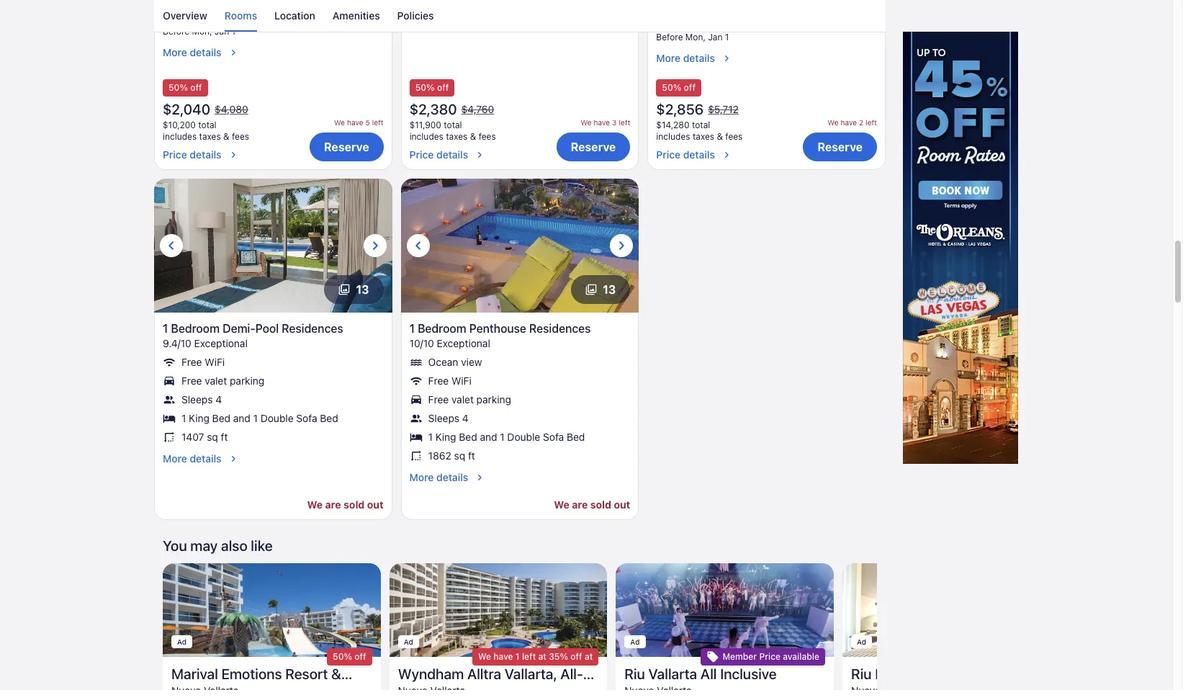 Task type: locate. For each thing, give the bounding box(es) containing it.
king up 1862 sq ft in the left bottom of the page
[[436, 431, 456, 443]]

left right 2
[[866, 118, 877, 127]]

1 price details button from the left
[[163, 142, 250, 161]]

member price available
[[723, 651, 820, 662]]

0 vertical spatial sofa
[[296, 412, 317, 424]]

0 horizontal spatial includes
[[163, 131, 197, 142]]

parking down 1 bedroom demi-pool residences 9.4/10 exceptional
[[230, 374, 265, 387]]

have for $2,856
[[841, 118, 857, 127]]

medium image
[[227, 47, 239, 58], [227, 149, 239, 160], [474, 149, 486, 160], [721, 149, 732, 160], [227, 453, 239, 464]]

free valet parking list item down ocean view list item
[[410, 393, 631, 406]]

exceptional up view
[[437, 337, 490, 349]]

reserve button for $2,380
[[557, 132, 631, 161]]

1 horizontal spatial out
[[614, 498, 631, 510]]

bed up 1862 sq ft in the left bottom of the page
[[459, 431, 477, 443]]

2 exceptional from the left
[[437, 337, 490, 349]]

more right amenities link
[[410, 18, 434, 31]]

have
[[347, 118, 363, 127], [594, 118, 610, 127], [841, 118, 857, 127], [494, 651, 513, 662]]

and up 1862 sq ft list item at the bottom of the page
[[480, 431, 497, 443]]

sleeps 4 for the sleeps 4 list item to the bottom
[[428, 412, 469, 424]]

3 total from the left
[[692, 119, 710, 130]]

50% for $2,380
[[415, 82, 435, 93]]

you
[[163, 537, 187, 554]]

& for $2,040
[[223, 131, 230, 142]]

0 horizontal spatial out
[[367, 498, 384, 510]]

show previous image image for 1 bedroom demi-pool residences
[[163, 237, 180, 254]]

price down $11,900
[[410, 148, 434, 160]]

and up 1407 sq ft list item
[[233, 412, 251, 424]]

ad inside ad we have 1 left at 35% off at
[[404, 637, 413, 646]]

0 horizontal spatial fees
[[232, 131, 249, 142]]

pool image
[[389, 563, 607, 656]]

bedroom for demi-
[[171, 322, 220, 335]]

$4,080
[[215, 103, 248, 115]]

price details button down the $2,040 $4,080 $10,200 total includes taxes & fees
[[163, 142, 250, 161]]

1 we are sold out from the left
[[307, 498, 384, 510]]

0 vertical spatial 1 king bed and 1 double sofa bed
[[182, 412, 338, 424]]

residences right pool
[[282, 322, 343, 335]]

refundable
[[188, 12, 239, 24]]

ad inside ad 50% off
[[177, 637, 187, 646]]

0 vertical spatial medium image
[[721, 52, 733, 64]]

medium image down $2,856 $5,712 $14,280 total includes taxes & fees
[[721, 149, 732, 160]]

king up 1407 sq ft
[[189, 412, 210, 424]]

overview link
[[163, 0, 207, 32]]

rooms
[[225, 9, 257, 22]]

2 fees from the left
[[479, 131, 496, 142]]

sleeps up 1862
[[428, 412, 460, 424]]

taxes down $5,712 button
[[693, 131, 715, 142]]

total for $2,380
[[444, 119, 462, 130]]

bedroom inside 1 bedroom demi-pool residences 9.4/10 exceptional
[[171, 322, 220, 335]]

1 horizontal spatial at
[[585, 651, 593, 662]]

2 horizontal spatial price details
[[656, 148, 715, 160]]

& inside $2,380 $4,760 $11,900 total includes taxes & fees
[[470, 131, 476, 142]]

4 up 1862 sq ft in the left bottom of the page
[[462, 412, 469, 424]]

4 out of 8 element
[[843, 563, 1061, 690]]

show previous image image
[[163, 237, 180, 254], [410, 237, 427, 254]]

2 total from the left
[[444, 119, 462, 130]]

50% off up "$2,856"
[[662, 82, 696, 93]]

price details button down $2,380 $4,760 $11,900 total includes taxes & fees
[[410, 142, 496, 161]]

mon,
[[192, 26, 212, 36], [686, 31, 706, 42]]

valet down ocean view
[[452, 393, 474, 405]]

2 13 from the left
[[603, 283, 616, 296]]

2 out from the left
[[614, 498, 631, 510]]

includes
[[163, 131, 197, 142], [410, 131, 444, 142], [656, 131, 690, 142]]

1 horizontal spatial reserve
[[571, 140, 616, 153]]

1 horizontal spatial free valet parking
[[428, 393, 511, 405]]

wyndham
[[398, 665, 464, 682]]

2 horizontal spatial fees
[[726, 131, 743, 142]]

1 taxes from the left
[[199, 131, 221, 142]]

medium image
[[721, 52, 733, 64], [474, 472, 486, 483]]

total inside the $2,040 $4,080 $10,200 total includes taxes & fees
[[198, 119, 217, 130]]

next property image
[[869, 670, 886, 688]]

13 button for 1 bedroom demi-pool residences
[[324, 275, 384, 304]]

0 vertical spatial wifi
[[205, 356, 225, 368]]

0 horizontal spatial riu
[[625, 665, 645, 682]]

valet
[[205, 374, 227, 387], [452, 393, 474, 405]]

1 vertical spatial sleeps
[[428, 412, 460, 424]]

we have 5 left
[[334, 118, 384, 127]]

& for $2,856
[[717, 131, 723, 142]]

wifi
[[205, 356, 225, 368], [452, 374, 472, 387]]

1 13 from the left
[[356, 283, 369, 296]]

$4,080 button
[[213, 103, 250, 116]]

13 button
[[324, 275, 384, 304], [571, 275, 631, 304]]

13
[[356, 283, 369, 296], [603, 283, 616, 296]]

sleeps
[[182, 393, 213, 405], [428, 412, 460, 424]]

details
[[437, 18, 468, 31], [190, 46, 222, 58], [683, 52, 715, 64], [190, 148, 222, 160], [437, 148, 468, 160], [683, 148, 715, 160], [190, 452, 222, 464], [437, 471, 468, 483]]

1 horizontal spatial medium image
[[721, 52, 733, 64]]

bedroom up 10/10
[[418, 322, 467, 335]]

1 horizontal spatial valet
[[452, 393, 474, 405]]

details down 1407 sq ft
[[190, 452, 222, 464]]

more details for $2,040
[[163, 46, 222, 58]]

free valet parking down 1 bedroom demi-pool residences 9.4/10 exceptional
[[182, 374, 265, 387]]

free valet parking list item down 1 bedroom demi-pool residences 9.4/10 exceptional
[[163, 374, 384, 387]]

sq right 1407
[[207, 430, 218, 443]]

1 horizontal spatial parking
[[477, 393, 511, 405]]

reserve button down we have 5 left
[[310, 132, 384, 161]]

may
[[190, 537, 218, 554]]

2
[[859, 118, 864, 127]]

total inside $2,380 $4,760 $11,900 total includes taxes & fees
[[444, 119, 462, 130]]

0 vertical spatial free valet parking
[[182, 374, 265, 387]]

ft right 1862
[[468, 449, 475, 461]]

have for $2,380
[[594, 118, 610, 127]]

50% for $2,040
[[169, 82, 188, 93]]

inclusive down palace
[[851, 682, 908, 690]]

off for $2,380
[[437, 82, 449, 93]]

5
[[366, 118, 370, 127]]

1 king bed and 1 double sofa bed up 1862 sq ft list item at the bottom of the page
[[428, 431, 585, 443]]

price details down $14,280 at the top right of page
[[656, 148, 715, 160]]

0 horizontal spatial residences
[[282, 322, 343, 335]]

have up wyndham alltra vallarta, all- inclusive resort
[[494, 651, 513, 662]]

& inside the $2,040 $4,080 $10,200 total includes taxes & fees
[[223, 131, 230, 142]]

0 horizontal spatial sq
[[207, 430, 218, 443]]

have left 3 at the right top of page
[[594, 118, 610, 127]]

0 vertical spatial ft
[[221, 430, 228, 443]]

4 ad from the left
[[857, 637, 867, 646]]

1 riu from the left
[[625, 665, 645, 682]]

free valet parking down view
[[428, 393, 511, 405]]

free wifi
[[182, 356, 225, 368], [428, 374, 472, 387]]

free wifi for free wifi 'list item' to the right
[[428, 374, 472, 387]]

ad inside 4 out of 8 element
[[857, 637, 867, 646]]

medium image for $2,380
[[474, 149, 486, 160]]

1
[[232, 26, 236, 36], [725, 31, 729, 42], [163, 322, 168, 335], [410, 322, 415, 335], [182, 412, 186, 424], [253, 412, 258, 424], [428, 431, 433, 443], [500, 431, 505, 443], [516, 651, 520, 662]]

more details button
[[410, 18, 631, 31], [163, 46, 384, 59], [656, 52, 877, 65], [163, 452, 384, 465], [410, 471, 631, 484]]

residences
[[282, 322, 343, 335], [529, 322, 591, 335]]

riu vallarta all inclusive
[[625, 665, 777, 682]]

riu inside 3 out of 8 element
[[625, 665, 645, 682]]

1 horizontal spatial sleeps 4
[[428, 412, 469, 424]]

total
[[198, 119, 217, 130], [444, 119, 462, 130], [692, 119, 710, 130]]

3 taxes from the left
[[693, 131, 715, 142]]

includes down $10,200
[[163, 131, 197, 142]]

0 horizontal spatial sleeps
[[182, 393, 213, 405]]

0 horizontal spatial at
[[538, 651, 547, 662]]

sold
[[344, 498, 365, 510], [591, 498, 612, 510]]

inclusive down emotions
[[235, 682, 291, 690]]

reserve for $2,380
[[571, 140, 616, 153]]

1862
[[428, 449, 452, 461]]

list for 10/10
[[410, 356, 631, 462]]

reserve button
[[310, 132, 384, 161], [557, 132, 631, 161], [803, 132, 877, 161]]

free wifi list item
[[163, 356, 384, 369], [410, 374, 631, 387]]

1 bedroom from the left
[[171, 322, 220, 335]]

double
[[261, 412, 294, 424], [507, 431, 540, 443]]

fees
[[232, 131, 249, 142], [479, 131, 496, 142], [726, 131, 743, 142]]

1 13 button from the left
[[324, 275, 384, 304]]

0 horizontal spatial sleeps 4
[[182, 393, 222, 405]]

parking for the bottom 'free valet parking' list item
[[477, 393, 511, 405]]

0 horizontal spatial total
[[198, 119, 217, 130]]

1 horizontal spatial before
[[656, 31, 683, 42]]

sleeps up 1407
[[182, 393, 213, 405]]

reserve button down "we have 2 left"
[[803, 132, 877, 161]]

3 price details button from the left
[[656, 142, 743, 161]]

list
[[154, 0, 886, 32], [163, 356, 384, 443], [410, 356, 631, 462]]

0 horizontal spatial king
[[189, 412, 210, 424]]

0 horizontal spatial parking
[[230, 374, 265, 387]]

0 horizontal spatial all
[[215, 682, 231, 690]]

1 residences from the left
[[282, 322, 343, 335]]

jan
[[215, 26, 229, 36], [708, 31, 723, 42]]

2 50% off from the left
[[415, 82, 449, 93]]

2 residences from the left
[[529, 322, 591, 335]]

fees for $2,380
[[479, 131, 496, 142]]

taxes down $4,080 button
[[199, 131, 221, 142]]

sq right 1862
[[454, 449, 465, 461]]

1 fees from the left
[[232, 131, 249, 142]]

sleeps 4 list item up 1407 sq ft list item
[[163, 393, 384, 406]]

details down the "fully refundable" button
[[190, 46, 222, 58]]

0 horizontal spatial wifi
[[205, 356, 225, 368]]

we inside ad we have 1 left at 35% off at
[[478, 651, 491, 662]]

details down $2,380 $4,760 $11,900 total includes taxes & fees
[[437, 148, 468, 160]]

0 vertical spatial valet
[[205, 374, 227, 387]]

2 horizontal spatial includes
[[656, 131, 690, 142]]

all down small "image"
[[701, 665, 717, 682]]

and
[[233, 412, 251, 424], [480, 431, 497, 443]]

includes for $2,856
[[656, 131, 690, 142]]

fees inside $2,856 $5,712 $14,280 total includes taxes & fees
[[726, 131, 743, 142]]

fees inside the $2,040 $4,080 $10,200 total includes taxes & fees
[[232, 131, 249, 142]]

&
[[223, 131, 230, 142], [470, 131, 476, 142], [717, 131, 723, 142], [331, 665, 341, 682]]

more for $2,380
[[410, 18, 434, 31]]

1 horizontal spatial double
[[507, 431, 540, 443]]

off
[[190, 82, 202, 93], [437, 82, 449, 93], [684, 82, 696, 93], [355, 651, 366, 662], [571, 651, 583, 662]]

1 horizontal spatial 13 button
[[571, 275, 631, 304]]

1 horizontal spatial includes
[[410, 131, 444, 142]]

2 we are sold out from the left
[[554, 498, 631, 510]]

1 horizontal spatial and
[[480, 431, 497, 443]]

policies link
[[397, 0, 434, 32]]

amenities link
[[333, 0, 380, 32]]

1 king bed and 1 double sofa bed list item
[[163, 412, 384, 425], [410, 431, 631, 443]]

1 vertical spatial free wifi
[[428, 374, 472, 387]]

1 total from the left
[[198, 119, 217, 130]]

1 vertical spatial parking
[[477, 393, 511, 405]]

3 fees from the left
[[726, 131, 743, 142]]

50% off for $2,380
[[415, 82, 449, 93]]

total down "$2,856"
[[692, 119, 710, 130]]

1 vertical spatial sofa
[[543, 431, 564, 443]]

2 bedroom from the left
[[418, 322, 467, 335]]

2 are from the left
[[572, 498, 588, 510]]

left for $2,856
[[866, 118, 877, 127]]

fees for $2,856
[[726, 131, 743, 142]]

1407 sq ft list item
[[163, 430, 384, 443]]

all right pacifico
[[976, 665, 992, 682]]

list for residences
[[163, 356, 384, 443]]

left up vallarta,
[[522, 651, 536, 662]]

free wifi list item down 1 bedroom demi-pool residences 9.4/10 exceptional
[[163, 356, 384, 369]]

reserve down we have 5 left
[[324, 140, 369, 153]]

includes down $14,280 at the top right of page
[[656, 131, 690, 142]]

inclusive down member
[[720, 665, 777, 682]]

0 vertical spatial resort
[[285, 665, 328, 682]]

reserve button down we have 3 left
[[557, 132, 631, 161]]

inclusive inside marival emotions resort & suites all inclusive
[[235, 682, 291, 690]]

reserve down "we have 2 left"
[[818, 140, 863, 153]]

list containing ocean view
[[410, 356, 631, 462]]

0 vertical spatial sleeps
[[182, 393, 213, 405]]

ft for 1862 sq ft
[[468, 449, 475, 461]]

& down $4,080 button
[[223, 131, 230, 142]]

1 horizontal spatial 13
[[603, 283, 616, 296]]

details down 1862 sq ft in the left bottom of the page
[[437, 471, 468, 483]]

0 horizontal spatial reserve
[[324, 140, 369, 153]]

price inside 3 out of 8 element
[[760, 651, 781, 662]]

2 includes from the left
[[410, 131, 444, 142]]

3 50% off from the left
[[662, 82, 696, 93]]

1 are from the left
[[325, 498, 341, 510]]

9.4/10
[[163, 337, 191, 349]]

3 includes from the left
[[656, 131, 690, 142]]

0 horizontal spatial bedroom
[[171, 322, 220, 335]]

2 ad from the left
[[404, 637, 413, 646]]

out for 1 bedroom demi-pool residences
[[367, 498, 384, 510]]

1 horizontal spatial total
[[444, 119, 462, 130]]

3 ad from the left
[[631, 637, 640, 646]]

1 inside 1 bedroom demi-pool residences 9.4/10 exceptional
[[163, 322, 168, 335]]

0 horizontal spatial are
[[325, 498, 341, 510]]

1862 sq ft
[[428, 449, 475, 461]]

2 reserve button from the left
[[557, 132, 631, 161]]

riu palace pacifico all inclusive
[[851, 665, 992, 690]]

$2,380 $4,760 $11,900 total includes taxes & fees
[[410, 101, 496, 142]]

free wifi list item down ocean view list item
[[410, 374, 631, 387]]

1 exceptional from the left
[[194, 337, 248, 349]]

left right 5
[[372, 118, 384, 127]]

left right 3 at the right top of page
[[619, 118, 631, 127]]

residences inside 1 bedroom demi-pool residences 9.4/10 exceptional
[[282, 322, 343, 335]]

we are sold out for 1 bedroom penthouse residences
[[554, 498, 631, 510]]

35%
[[549, 651, 568, 662]]

sofa up 1407 sq ft list item
[[296, 412, 317, 424]]

out
[[367, 498, 384, 510], [614, 498, 631, 510]]

price for $2,856
[[656, 148, 681, 160]]

left
[[372, 118, 384, 127], [619, 118, 631, 127], [866, 118, 877, 127], [522, 651, 536, 662]]

2 at from the left
[[585, 651, 593, 662]]

more
[[410, 18, 434, 31], [163, 46, 187, 58], [656, 52, 681, 64], [163, 452, 187, 464], [410, 471, 434, 483]]

exceptional down demi-
[[194, 337, 248, 349]]

$2,856 $5,712 $14,280 total includes taxes & fees
[[656, 101, 743, 142]]

2 riu from the left
[[851, 665, 872, 682]]

show next image image for 1 bedroom demi-pool residences
[[366, 237, 384, 254]]

show all 13 images for 1 bedroom penthouse residences image
[[586, 284, 597, 295]]

have inside ad we have 1 left at 35% off at
[[494, 651, 513, 662]]

bedroom
[[171, 322, 220, 335], [418, 322, 467, 335]]

1 out from the left
[[367, 498, 384, 510]]

1407 sq ft
[[182, 430, 228, 443]]

residences down the show all 13 images for 1 bedroom penthouse residences
[[529, 322, 591, 335]]

0 horizontal spatial free valet parking list item
[[163, 374, 384, 387]]

taxes inside $2,380 $4,760 $11,900 total includes taxes & fees
[[446, 131, 468, 142]]

1 king bed and 1 double sofa bed list item up 1862 sq ft list item at the bottom of the page
[[410, 431, 631, 443]]

0 horizontal spatial before mon, jan 1
[[163, 26, 236, 36]]

1 reserve from the left
[[324, 140, 369, 153]]

includes down $11,900
[[410, 131, 444, 142]]

bed up 1862 sq ft list item at the bottom of the page
[[567, 431, 585, 443]]

1 show previous image image from the left
[[163, 237, 180, 254]]

0 vertical spatial sleeps 4
[[182, 393, 222, 405]]

before mon, jan 1
[[163, 26, 236, 36], [656, 31, 729, 42]]

total inside $2,856 $5,712 $14,280 total includes taxes & fees
[[692, 119, 710, 130]]

emotions
[[222, 665, 282, 682]]

& down $4,760 button
[[470, 131, 476, 142]]

demi-
[[223, 322, 256, 335]]

rooms link
[[225, 0, 257, 32]]

taxes
[[199, 131, 221, 142], [446, 131, 468, 142], [693, 131, 715, 142]]

details down the $2,040 $4,080 $10,200 total includes taxes & fees
[[190, 148, 222, 160]]

2 13 button from the left
[[571, 275, 631, 304]]

1 sold from the left
[[344, 498, 365, 510]]

0 horizontal spatial free valet parking
[[182, 374, 265, 387]]

off inside ad we have 1 left at 35% off at
[[571, 651, 583, 662]]

2 show next image image from the left
[[613, 237, 631, 254]]

0 horizontal spatial 13 button
[[324, 275, 384, 304]]

3 price details from the left
[[656, 148, 715, 160]]

bed up 1407 sq ft
[[212, 412, 231, 424]]

fees down $5,712 button
[[726, 131, 743, 142]]

alltra
[[467, 665, 501, 682]]

$4,760 button
[[460, 103, 496, 116]]

0 horizontal spatial free wifi
[[182, 356, 225, 368]]

13 right the show all 13 images for 1 bedroom penthouse residences
[[603, 283, 616, 296]]

double up 1407 sq ft list item
[[261, 412, 294, 424]]

1 horizontal spatial free valet parking list item
[[410, 393, 631, 406]]

1 show next image image from the left
[[366, 237, 384, 254]]

2 show previous image image from the left
[[410, 237, 427, 254]]

1 horizontal spatial fees
[[479, 131, 496, 142]]

sleeps 4 for leftmost the sleeps 4 list item
[[182, 393, 222, 405]]

1 vertical spatial 4
[[462, 412, 469, 424]]

1 ad from the left
[[177, 637, 187, 646]]

all down marival
[[215, 682, 231, 690]]

0 horizontal spatial exceptional
[[194, 337, 248, 349]]

medium image for $2,040
[[227, 149, 239, 160]]

0 vertical spatial 4
[[216, 393, 222, 405]]

1 king bed and 1 double sofa bed up 1407 sq ft list item
[[182, 412, 338, 424]]

50%
[[169, 82, 188, 93], [415, 82, 435, 93], [662, 82, 682, 93], [333, 651, 352, 662]]

like
[[251, 537, 273, 554]]

1 reserve button from the left
[[310, 132, 384, 161]]

1 horizontal spatial residences
[[529, 322, 591, 335]]

3 reserve button from the left
[[803, 132, 877, 161]]

riu inside riu palace pacifico all inclusive
[[851, 665, 872, 682]]

0 vertical spatial sq
[[207, 430, 218, 443]]

1 horizontal spatial reserve button
[[557, 132, 631, 161]]

sleeps 4 up 1862 sq ft in the left bottom of the page
[[428, 412, 469, 424]]

are for 1 bedroom demi-pool residences
[[325, 498, 341, 510]]

taxes for $2,040
[[199, 131, 221, 142]]

medium image up $5,712
[[721, 52, 733, 64]]

0 horizontal spatial price details
[[163, 148, 222, 160]]

sofa up 1862 sq ft list item at the bottom of the page
[[543, 431, 564, 443]]

ad
[[177, 637, 187, 646], [404, 637, 413, 646], [631, 637, 640, 646], [857, 637, 867, 646]]

location
[[275, 9, 315, 22]]

1 at from the left
[[538, 651, 547, 662]]

1 vertical spatial wifi
[[452, 374, 472, 387]]

2 price details button from the left
[[410, 142, 496, 161]]

2 taxes from the left
[[446, 131, 468, 142]]

50% off up $2,040
[[169, 82, 202, 93]]

we
[[334, 118, 345, 127], [581, 118, 592, 127], [828, 118, 839, 127], [307, 498, 323, 510], [554, 498, 570, 510], [478, 651, 491, 662]]

reserve button for $2,856
[[803, 132, 877, 161]]

more down 1407
[[163, 452, 187, 464]]

2 price details from the left
[[410, 148, 468, 160]]

at left 35%
[[538, 651, 547, 662]]

more details for $2,856
[[656, 52, 715, 64]]

taxes inside $2,856 $5,712 $14,280 total includes taxes & fees
[[693, 131, 715, 142]]

total down "$2,380"
[[444, 119, 462, 130]]

1862 sq ft list item
[[410, 449, 631, 462]]

1 king bed and 1 double sofa bed list item up 1407 sq ft list item
[[163, 412, 384, 425]]

sleeps 4 up 1407 sq ft
[[182, 393, 222, 405]]

vallarta,
[[505, 665, 557, 682]]

1 horizontal spatial sq
[[454, 449, 465, 461]]

1 vertical spatial double
[[507, 431, 540, 443]]

sq
[[207, 430, 218, 443], [454, 449, 465, 461]]

includes inside $2,856 $5,712 $14,280 total includes taxes & fees
[[656, 131, 690, 142]]

all
[[701, 665, 717, 682], [976, 665, 992, 682], [215, 682, 231, 690]]

1 price details from the left
[[163, 148, 222, 160]]

before
[[163, 26, 190, 36], [656, 31, 683, 42]]

price details button down $2,856 $5,712 $14,280 total includes taxes & fees
[[656, 142, 743, 161]]

0 horizontal spatial ft
[[221, 430, 228, 443]]

2 sold from the left
[[591, 498, 612, 510]]

2 reserve from the left
[[571, 140, 616, 153]]

have left 2
[[841, 118, 857, 127]]

1 horizontal spatial wifi
[[452, 374, 472, 387]]

includes inside $2,380 $4,760 $11,900 total includes taxes & fees
[[410, 131, 444, 142]]

show next image image
[[366, 237, 384, 254], [613, 237, 631, 254]]

more for $2,856
[[656, 52, 681, 64]]

1 vertical spatial ft
[[468, 449, 475, 461]]

1 horizontal spatial sleeps
[[428, 412, 460, 424]]

10/10
[[410, 337, 434, 349]]

wifi down demi-
[[205, 356, 225, 368]]

fees inside $2,380 $4,760 $11,900 total includes taxes & fees
[[479, 131, 496, 142]]

0 horizontal spatial free wifi list item
[[163, 356, 384, 369]]

$2,380
[[410, 101, 457, 117]]

0 horizontal spatial reserve button
[[310, 132, 384, 161]]

taxes inside the $2,040 $4,080 $10,200 total includes taxes & fees
[[199, 131, 221, 142]]

sleeps 4 list item up 1862 sq ft list item at the bottom of the page
[[410, 412, 631, 425]]

2 horizontal spatial total
[[692, 119, 710, 130]]

list containing free wifi
[[163, 356, 384, 443]]

medium image down $2,380 $4,760 $11,900 total includes taxes & fees
[[474, 149, 486, 160]]

reserve down we have 3 left
[[571, 140, 616, 153]]

13 for 1 bedroom penthouse residences
[[603, 283, 616, 296]]

price down $14,280 at the top right of page
[[656, 148, 681, 160]]

resort down ad 50% off at the left of the page
[[285, 665, 328, 682]]

sleeps 4 list item
[[163, 393, 384, 406], [410, 412, 631, 425]]

1 horizontal spatial 50% off
[[415, 82, 449, 93]]

1 vertical spatial 1 king bed and 1 double sofa bed
[[428, 431, 585, 443]]

1 horizontal spatial all
[[701, 665, 717, 682]]

free wifi down 9.4/10
[[182, 356, 225, 368]]

0 horizontal spatial taxes
[[199, 131, 221, 142]]

0 horizontal spatial jan
[[215, 26, 229, 36]]

1 horizontal spatial bedroom
[[418, 322, 467, 335]]

king
[[189, 412, 210, 424], [436, 431, 456, 443]]

left for $2,040
[[372, 118, 384, 127]]

includes inside the $2,040 $4,080 $10,200 total includes taxes & fees
[[163, 131, 197, 142]]

1 bedroom penthouse residences 10/10 exceptional
[[410, 322, 591, 349]]

list containing overview
[[154, 0, 886, 32]]

1 vertical spatial resort
[[458, 682, 501, 690]]

medium image down rooms link
[[227, 47, 239, 58]]

valet down demi-
[[205, 374, 227, 387]]

have left 5
[[347, 118, 363, 127]]

1 vertical spatial sq
[[454, 449, 465, 461]]

free
[[182, 356, 202, 368], [182, 374, 202, 387], [428, 374, 449, 387], [428, 393, 449, 405]]

free valet parking
[[182, 374, 265, 387], [428, 393, 511, 405]]

riu left palace
[[851, 665, 872, 682]]

parking for left 'free valet parking' list item
[[230, 374, 265, 387]]

50% off
[[169, 82, 202, 93], [415, 82, 449, 93], [662, 82, 696, 93]]

previous property image
[[154, 670, 171, 688]]

resort inside marival emotions resort & suites all inclusive
[[285, 665, 328, 682]]

1 horizontal spatial 1 king bed and 1 double sofa bed list item
[[410, 431, 631, 443]]

1 horizontal spatial are
[[572, 498, 588, 510]]

riu
[[625, 665, 645, 682], [851, 665, 872, 682]]

wifi down ocean view
[[452, 374, 472, 387]]

3 reserve from the left
[[818, 140, 863, 153]]

bedroom up 9.4/10
[[171, 322, 220, 335]]

sleeps 4
[[182, 393, 222, 405], [428, 412, 469, 424]]

1 vertical spatial sleeps 4
[[428, 412, 469, 424]]

price details
[[163, 148, 222, 160], [410, 148, 468, 160], [656, 148, 715, 160]]

1 horizontal spatial sold
[[591, 498, 612, 510]]

price right member
[[760, 651, 781, 662]]

$5,712
[[708, 103, 739, 115]]

ocean
[[428, 356, 458, 368]]

0 horizontal spatial 13
[[356, 283, 369, 296]]

sleeps for the sleeps 4 list item to the bottom
[[428, 412, 460, 424]]

bedroom inside 1 bedroom penthouse residences 10/10 exceptional
[[418, 322, 467, 335]]

1 includes from the left
[[163, 131, 197, 142]]

1 50% off from the left
[[169, 82, 202, 93]]

1 horizontal spatial king
[[436, 431, 456, 443]]

free valet parking list item
[[163, 374, 384, 387], [410, 393, 631, 406]]

includes for $2,380
[[410, 131, 444, 142]]

price details button for $2,380
[[410, 142, 496, 161]]

sofa
[[296, 412, 317, 424], [543, 431, 564, 443]]

0 horizontal spatial sold
[[344, 498, 365, 510]]

& inside $2,856 $5,712 $14,280 total includes taxes & fees
[[717, 131, 723, 142]]

you may also like
[[163, 537, 273, 554]]

at
[[538, 651, 547, 662], [585, 651, 593, 662]]



Task type: describe. For each thing, give the bounding box(es) containing it.
price for $2,040
[[163, 148, 187, 160]]

also
[[221, 537, 248, 554]]

ad inside 3 out of 8 element
[[631, 637, 640, 646]]

overview
[[163, 9, 207, 22]]

13 for 1 bedroom demi-pool residences
[[356, 283, 369, 296]]

1 vertical spatial free valet parking
[[428, 393, 511, 405]]

includes for $2,040
[[163, 131, 197, 142]]

1 horizontal spatial before mon, jan 1
[[656, 31, 729, 42]]

price details for $2,856
[[656, 148, 715, 160]]

1 horizontal spatial jan
[[708, 31, 723, 42]]

details up "$2,856"
[[683, 52, 715, 64]]

riu for riu vallarta all inclusive
[[625, 665, 645, 682]]

$14,280
[[656, 119, 690, 130]]

amenities
[[333, 9, 380, 22]]

ft for 1407 sq ft
[[221, 430, 228, 443]]

more details button for $2,380
[[410, 18, 631, 31]]

0 horizontal spatial sleeps 4 list item
[[163, 393, 384, 406]]

taxes for $2,856
[[693, 131, 715, 142]]

1 vertical spatial valet
[[452, 393, 474, 405]]

price details for $2,380
[[410, 148, 468, 160]]

3
[[612, 118, 617, 127]]

we are sold out for 1 bedroom demi-pool residences
[[307, 498, 384, 510]]

$10,200
[[163, 119, 196, 130]]

all inside riu palace pacifico all inclusive
[[976, 665, 992, 682]]

left for $2,380
[[619, 118, 631, 127]]

riu for riu palace pacifico all inclusive
[[851, 665, 872, 682]]

are for 1 bedroom penthouse residences
[[572, 498, 588, 510]]

reserve for $2,040
[[324, 140, 369, 153]]

fully refundable
[[163, 12, 239, 24]]

1 vertical spatial medium image
[[474, 472, 486, 483]]

$2,040 $4,080 $10,200 total includes taxes & fees
[[163, 101, 249, 142]]

sold for 1 bedroom demi-pool residences
[[344, 498, 365, 510]]

out for 1 bedroom penthouse residences
[[614, 498, 631, 510]]

sleeps for leftmost the sleeps 4 list item
[[182, 393, 213, 405]]

1 out of 8 element
[[163, 563, 381, 690]]

marival
[[171, 665, 218, 682]]

medium image down 1407 sq ft
[[227, 453, 239, 464]]

all inside 3 out of 8 element
[[701, 665, 717, 682]]

off for $2,040
[[190, 82, 202, 93]]

1 horizontal spatial sofa
[[543, 431, 564, 443]]

0 horizontal spatial 4
[[216, 393, 222, 405]]

residences inside 1 bedroom penthouse residences 10/10 exceptional
[[529, 322, 591, 335]]

0 vertical spatial free wifi list item
[[163, 356, 384, 369]]

1 horizontal spatial 1 king bed and 1 double sofa bed
[[428, 431, 585, 443]]

3 out of 8 element
[[616, 563, 834, 690]]

$4,760
[[461, 103, 494, 115]]

ocean view
[[428, 356, 482, 368]]

free wifi for the top free wifi 'list item'
[[182, 356, 225, 368]]

pool
[[256, 322, 279, 335]]

we have 2 left
[[828, 118, 877, 127]]

$11,900
[[410, 119, 441, 130]]

1 inside 1 bedroom penthouse residences 10/10 exceptional
[[410, 322, 415, 335]]

ocean view list item
[[410, 356, 631, 369]]

pacifico
[[921, 665, 973, 682]]

1 inside ad we have 1 left at 35% off at
[[516, 651, 520, 662]]

taxes for $2,380
[[446, 131, 468, 142]]

$2,040
[[163, 101, 210, 117]]

more details button for $2,856
[[656, 52, 877, 65]]

marival emotions resort & suites all inclusive
[[171, 665, 341, 690]]

50% inside ad 50% off
[[333, 651, 352, 662]]

all-
[[561, 665, 583, 682]]

resort inside wyndham alltra vallarta, all- inclusive resort
[[458, 682, 501, 690]]

0 horizontal spatial mon,
[[192, 26, 212, 36]]

price details for $2,040
[[163, 148, 222, 160]]

reserve for $2,856
[[818, 140, 863, 153]]

all inside marival emotions resort & suites all inclusive
[[215, 682, 231, 690]]

inclusive inside wyndham alltra vallarta, all- inclusive resort
[[398, 682, 455, 690]]

reception image
[[843, 563, 1061, 656]]

exceptional inside 1 bedroom demi-pool residences 9.4/10 exceptional
[[194, 337, 248, 349]]

0 vertical spatial double
[[261, 412, 294, 424]]

1 vertical spatial sleeps 4 list item
[[410, 412, 631, 425]]

view from room image
[[154, 178, 392, 312]]

1 bedroom demi-pool residences 9.4/10 exceptional
[[163, 322, 343, 349]]

1 horizontal spatial mon,
[[686, 31, 706, 42]]

1 bedroom penthouse residences | terrace/patio image
[[401, 178, 639, 312]]

total for $2,856
[[692, 119, 710, 130]]

king for top 1 king bed and 1 double sofa bed list item
[[189, 412, 210, 424]]

have for $2,040
[[347, 118, 363, 127]]

0 horizontal spatial sofa
[[296, 412, 317, 424]]

13 button for 1 bedroom penthouse residences
[[571, 275, 631, 304]]

inclusive inside 3 out of 8 element
[[720, 665, 777, 682]]

medium image for $2,856
[[721, 149, 732, 160]]

location link
[[275, 0, 315, 32]]

& for $2,380
[[470, 131, 476, 142]]

reserve button for $2,040
[[310, 132, 384, 161]]

inclusive inside riu palace pacifico all inclusive
[[851, 682, 908, 690]]

1 vertical spatial free valet parking list item
[[410, 393, 631, 406]]

off for $2,856
[[684, 82, 696, 93]]

0 horizontal spatial before
[[163, 26, 190, 36]]

show next image image for 1 bedroom penthouse residences
[[613, 237, 631, 254]]

fully
[[163, 12, 185, 24]]

palace
[[875, 665, 918, 682]]

show all 13 images for 1 bedroom demi-pool residences image
[[339, 284, 350, 295]]

fully refundable button
[[163, 12, 264, 26]]

suites
[[171, 682, 212, 690]]

bedroom for penthouse
[[418, 322, 467, 335]]

details down $2,856 $5,712 $14,280 total includes taxes & fees
[[683, 148, 715, 160]]

1 vertical spatial 1 king bed and 1 double sofa bed list item
[[410, 431, 631, 443]]

fees for $2,040
[[232, 131, 249, 142]]

50% for $2,856
[[662, 82, 682, 93]]

more for $2,040
[[163, 46, 187, 58]]

wyndham alltra vallarta, all- inclusive resort
[[398, 665, 583, 690]]

$2,856
[[656, 101, 704, 117]]

0 vertical spatial 1 king bed and 1 double sofa bed list item
[[163, 412, 384, 425]]

price for $2,380
[[410, 148, 434, 160]]

ad we have 1 left at 35% off at
[[404, 637, 593, 662]]

50% off for $2,856
[[662, 82, 696, 93]]

1 horizontal spatial 4
[[462, 412, 469, 424]]

1 horizontal spatial free wifi list item
[[410, 374, 631, 387]]

1 vertical spatial and
[[480, 431, 497, 443]]

2 out of 8 element
[[389, 563, 607, 690]]

show previous image image for 1 bedroom penthouse residences
[[410, 237, 427, 254]]

50% off for $2,040
[[169, 82, 202, 93]]

more details for $2,380
[[410, 18, 468, 31]]

member
[[723, 651, 757, 662]]

& inside marival emotions resort & suites all inclusive
[[331, 665, 341, 682]]

0 horizontal spatial valet
[[205, 374, 227, 387]]

price details button for $2,856
[[656, 142, 743, 161]]

$5,712 button
[[707, 103, 740, 116]]

0 horizontal spatial and
[[233, 412, 251, 424]]

view
[[461, 356, 482, 368]]

more details button for $2,040
[[163, 46, 384, 59]]

we have 3 left
[[581, 118, 631, 127]]

sq for 1407
[[207, 430, 218, 443]]

details right policies link
[[437, 18, 468, 31]]

small image
[[707, 650, 720, 663]]

1407
[[182, 430, 204, 443]]

total for $2,040
[[198, 119, 217, 130]]

off inside ad 50% off
[[355, 651, 366, 662]]

vallarta
[[649, 665, 697, 682]]

more down 1862
[[410, 471, 434, 483]]

king for bottom 1 king bed and 1 double sofa bed list item
[[436, 431, 456, 443]]

outdoor pool image
[[163, 563, 381, 656]]

sold for 1 bedroom penthouse residences
[[591, 498, 612, 510]]

bed up 1407 sq ft list item
[[320, 412, 338, 424]]

penthouse
[[469, 322, 527, 335]]

price details button for $2,040
[[163, 142, 250, 161]]

policies
[[397, 9, 434, 22]]

beach image
[[616, 563, 834, 656]]

left inside ad we have 1 left at 35% off at
[[522, 651, 536, 662]]

exceptional inside 1 bedroom penthouse residences 10/10 exceptional
[[437, 337, 490, 349]]

available
[[783, 651, 820, 662]]

sq for 1862
[[454, 449, 465, 461]]

ad 50% off
[[177, 637, 366, 662]]



Task type: vqa. For each thing, say whether or not it's contained in the screenshot.
Overview link
yes



